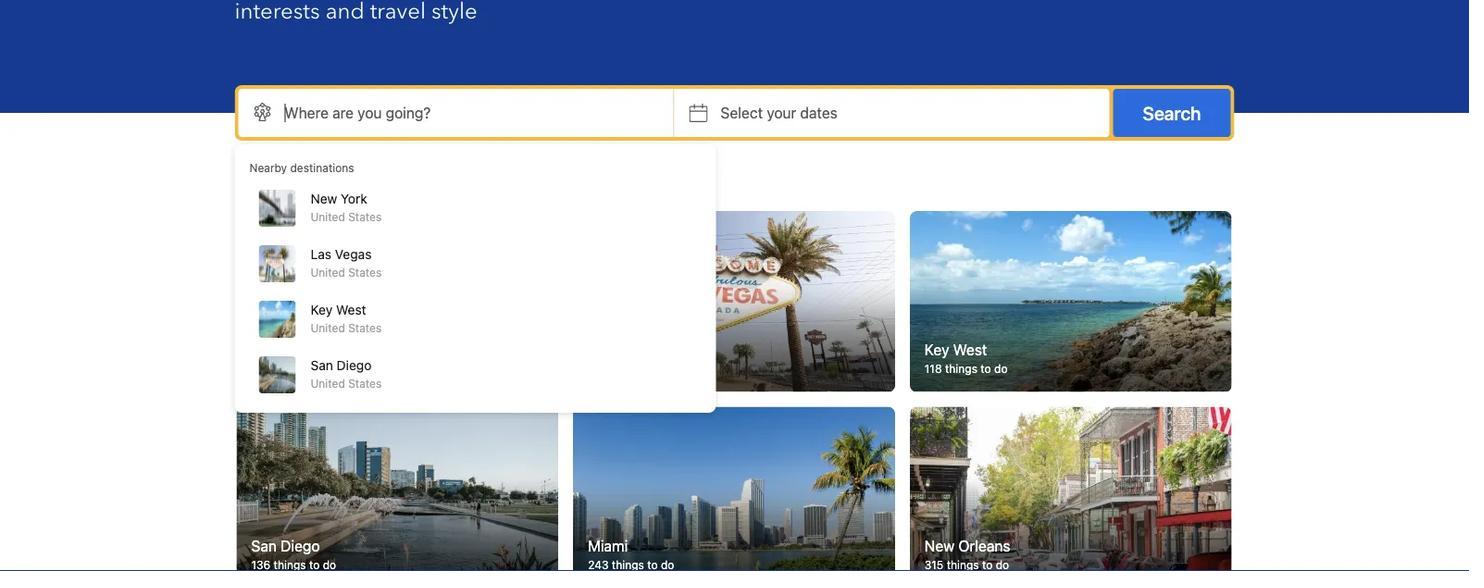 Task type: describe. For each thing, give the bounding box(es) containing it.
select your dates
[[721, 104, 838, 122]]

do for york
[[330, 363, 343, 376]]

key for key west united states
[[311, 302, 333, 318]]

york for new york united states
[[341, 191, 367, 206]]

san diego united states
[[311, 358, 382, 390]]

things for york
[[280, 363, 313, 376]]

select
[[721, 104, 763, 122]]

key west image
[[910, 211, 1232, 392]]

miami link
[[573, 407, 895, 571]]

new orleans
[[925, 537, 1011, 554]]

new orleans link
[[910, 407, 1232, 571]]

orleans
[[959, 537, 1011, 554]]

118
[[925, 363, 942, 376]]

nearby destinations up "las"
[[237, 170, 418, 196]]

new york 1208 things to do
[[251, 341, 343, 376]]

new york image
[[237, 211, 558, 392]]

new orleans image
[[910, 407, 1232, 571]]

nearby destinations up new york united states
[[250, 161, 354, 174]]

states for new york
[[348, 210, 382, 223]]

do for west
[[994, 363, 1008, 376]]

san diego
[[251, 537, 320, 554]]

key west united states
[[311, 302, 382, 334]]

west for key west united states
[[336, 302, 366, 318]]

united for new
[[311, 210, 345, 223]]

destinations up new york united states
[[290, 161, 354, 174]]

las
[[311, 247, 332, 262]]

united for san
[[311, 377, 345, 390]]

san diego link
[[237, 407, 558, 571]]

miami image
[[573, 407, 895, 571]]

your
[[767, 104, 797, 122]]



Task type: locate. For each thing, give the bounding box(es) containing it.
2 horizontal spatial new
[[925, 537, 955, 554]]

1 horizontal spatial to
[[981, 363, 991, 376]]

things
[[280, 363, 313, 376], [945, 363, 978, 376]]

york
[[341, 191, 367, 206], [285, 341, 315, 358]]

new york united states
[[311, 191, 382, 223]]

to inside new york 1208 things to do
[[316, 363, 327, 376]]

2 united from the top
[[311, 266, 345, 279]]

do
[[330, 363, 343, 376], [994, 363, 1008, 376]]

states for san diego
[[348, 377, 382, 390]]

1 states from the top
[[348, 210, 382, 223]]

new left the orleans
[[925, 537, 955, 554]]

Where are you going? search field
[[238, 89, 674, 137]]

0 vertical spatial diego
[[337, 358, 372, 373]]

to
[[316, 363, 327, 376], [981, 363, 991, 376]]

states down 'key west united states'
[[348, 377, 382, 390]]

states inside new york united states
[[348, 210, 382, 223]]

1 vertical spatial key
[[925, 341, 949, 358]]

nearby destinations
[[250, 161, 354, 174], [237, 170, 418, 196]]

0 horizontal spatial do
[[330, 363, 343, 376]]

1 horizontal spatial west
[[953, 341, 987, 358]]

1 horizontal spatial san
[[311, 358, 333, 373]]

3 united from the top
[[311, 321, 345, 334]]

states for key west
[[348, 321, 382, 334]]

states inside las vegas united states
[[348, 266, 382, 279]]

to for west
[[981, 363, 991, 376]]

0 horizontal spatial york
[[285, 341, 315, 358]]

things right 118
[[945, 363, 978, 376]]

1 horizontal spatial diego
[[337, 358, 372, 373]]

to for york
[[316, 363, 327, 376]]

search
[[1143, 102, 1201, 124]]

0 horizontal spatial new
[[251, 341, 281, 358]]

do inside new york 1208 things to do
[[330, 363, 343, 376]]

diego inside san diego united states
[[337, 358, 372, 373]]

san for san diego
[[251, 537, 277, 554]]

2 vertical spatial new
[[925, 537, 955, 554]]

united inside las vegas united states
[[311, 266, 345, 279]]

1208
[[251, 363, 277, 376]]

york up the vegas on the top left of the page
[[341, 191, 367, 206]]

1 vertical spatial san
[[251, 537, 277, 554]]

0 horizontal spatial key
[[311, 302, 333, 318]]

united inside san diego united states
[[311, 377, 345, 390]]

united up new york 1208 things to do
[[311, 321, 345, 334]]

do inside key west 118 things to do
[[994, 363, 1008, 376]]

things right the 1208
[[280, 363, 313, 376]]

west inside 'key west united states'
[[336, 302, 366, 318]]

key inside 'key west united states'
[[311, 302, 333, 318]]

things inside new york 1208 things to do
[[280, 363, 313, 376]]

key
[[311, 302, 333, 318], [925, 341, 949, 358]]

states inside san diego united states
[[348, 377, 382, 390]]

united down "las"
[[311, 266, 345, 279]]

york inside new york united states
[[341, 191, 367, 206]]

new inside new york united states
[[311, 191, 337, 206]]

1 united from the top
[[311, 210, 345, 223]]

diego
[[337, 358, 372, 373], [281, 537, 320, 554]]

san diego image
[[237, 407, 558, 571]]

west
[[336, 302, 366, 318], [953, 341, 987, 358]]

united up "las"
[[311, 210, 345, 223]]

diego for san diego
[[281, 537, 320, 554]]

do down 'key west united states'
[[330, 363, 343, 376]]

to down 'key west united states'
[[316, 363, 327, 376]]

0 vertical spatial san
[[311, 358, 333, 373]]

3 states from the top
[[348, 321, 382, 334]]

2 things from the left
[[945, 363, 978, 376]]

las vegas image
[[573, 211, 895, 392]]

states
[[348, 210, 382, 223], [348, 266, 382, 279], [348, 321, 382, 334], [348, 377, 382, 390]]

new for new orleans
[[925, 537, 955, 554]]

miami
[[588, 537, 628, 554]]

1 horizontal spatial key
[[925, 341, 949, 358]]

1 vertical spatial west
[[953, 341, 987, 358]]

united for key
[[311, 321, 345, 334]]

york for new york 1208 things to do
[[285, 341, 315, 358]]

united
[[311, 210, 345, 223], [311, 266, 345, 279], [311, 321, 345, 334], [311, 377, 345, 390]]

1 horizontal spatial york
[[341, 191, 367, 206]]

4 united from the top
[[311, 377, 345, 390]]

new for new york 1208 things to do
[[251, 341, 281, 358]]

las vegas united states
[[311, 247, 382, 279]]

key inside key west 118 things to do
[[925, 341, 949, 358]]

destinations
[[290, 161, 354, 174], [307, 170, 418, 196]]

dates
[[800, 104, 838, 122]]

key west 118 things to do
[[925, 341, 1008, 376]]

0 vertical spatial west
[[336, 302, 366, 318]]

san
[[311, 358, 333, 373], [251, 537, 277, 554]]

1 horizontal spatial new
[[311, 191, 337, 206]]

states down the vegas on the top left of the page
[[348, 266, 382, 279]]

united down new york 1208 things to do
[[311, 377, 345, 390]]

1 things from the left
[[280, 363, 313, 376]]

key up 118
[[925, 341, 949, 358]]

1 vertical spatial new
[[251, 341, 281, 358]]

york inside new york 1208 things to do
[[285, 341, 315, 358]]

united inside new york united states
[[311, 210, 345, 223]]

1 vertical spatial york
[[285, 341, 315, 358]]

united for las
[[311, 266, 345, 279]]

states inside 'key west united states'
[[348, 321, 382, 334]]

1 horizontal spatial things
[[945, 363, 978, 376]]

west inside key west 118 things to do
[[953, 341, 987, 358]]

0 vertical spatial key
[[311, 302, 333, 318]]

0 vertical spatial new
[[311, 191, 337, 206]]

0 horizontal spatial san
[[251, 537, 277, 554]]

united inside 'key west united states'
[[311, 321, 345, 334]]

things inside key west 118 things to do
[[945, 363, 978, 376]]

4 states from the top
[[348, 377, 382, 390]]

new for new york united states
[[311, 191, 337, 206]]

1 horizontal spatial do
[[994, 363, 1008, 376]]

2 states from the top
[[348, 266, 382, 279]]

destinations up the vegas on the top left of the page
[[307, 170, 418, 196]]

diego for san diego united states
[[337, 358, 372, 373]]

san inside san diego united states
[[311, 358, 333, 373]]

1 to from the left
[[316, 363, 327, 376]]

to inside key west 118 things to do
[[981, 363, 991, 376]]

states up the vegas on the top left of the page
[[348, 210, 382, 223]]

states up san diego united states
[[348, 321, 382, 334]]

states for las vegas
[[348, 266, 382, 279]]

0 vertical spatial york
[[341, 191, 367, 206]]

new up the 1208
[[251, 341, 281, 358]]

0 horizontal spatial diego
[[281, 537, 320, 554]]

nearby
[[250, 161, 287, 174], [237, 170, 303, 196]]

san for san diego united states
[[311, 358, 333, 373]]

new
[[311, 191, 337, 206], [251, 341, 281, 358], [925, 537, 955, 554]]

things for west
[[945, 363, 978, 376]]

vegas
[[335, 247, 372, 262]]

2 do from the left
[[994, 363, 1008, 376]]

2 to from the left
[[981, 363, 991, 376]]

new inside new york 1208 things to do
[[251, 341, 281, 358]]

1 do from the left
[[330, 363, 343, 376]]

0 horizontal spatial to
[[316, 363, 327, 376]]

key for key west 118 things to do
[[925, 341, 949, 358]]

key down las vegas united states
[[311, 302, 333, 318]]

0 horizontal spatial things
[[280, 363, 313, 376]]

0 horizontal spatial west
[[336, 302, 366, 318]]

york down 'key west united states'
[[285, 341, 315, 358]]

new up "las"
[[311, 191, 337, 206]]

do right 118
[[994, 363, 1008, 376]]

search button
[[1113, 89, 1231, 137]]

1 vertical spatial diego
[[281, 537, 320, 554]]

west for key west 118 things to do
[[953, 341, 987, 358]]

to right 118
[[981, 363, 991, 376]]



Task type: vqa. For each thing, say whether or not it's contained in the screenshot.
the leftmost Key
yes



